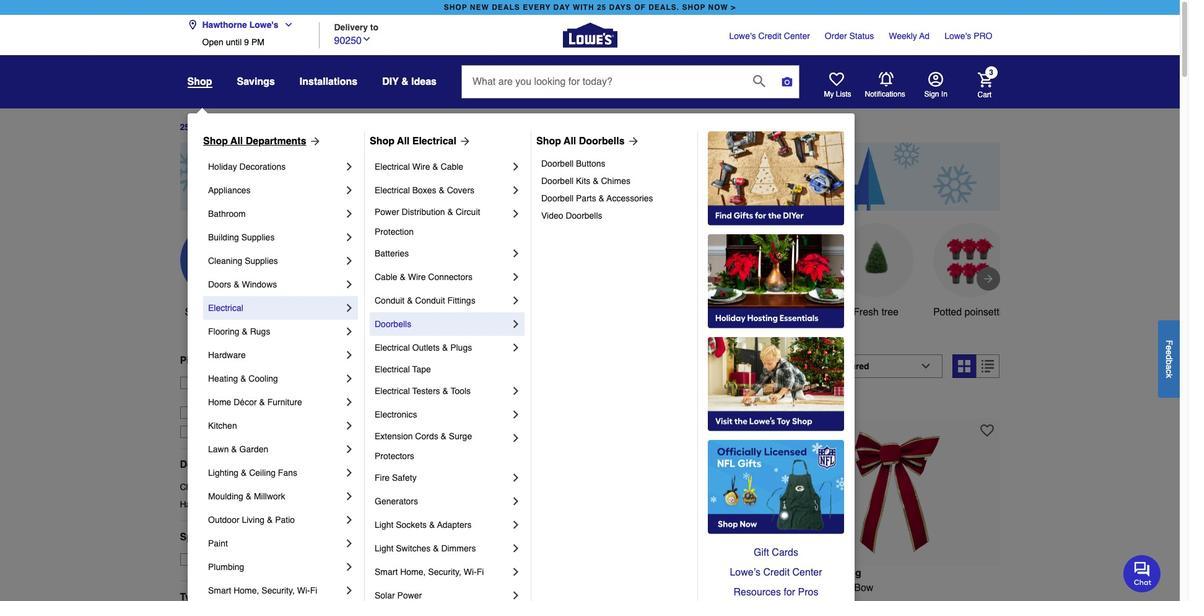 Task type: locate. For each thing, give the bounding box(es) containing it.
90250
[[334, 35, 362, 46]]

days
[[192, 122, 213, 132]]

cleaning supplies link
[[208, 249, 343, 273]]

credit for lowe's
[[759, 31, 782, 41]]

& left patio
[[267, 515, 273, 525]]

shop inside button
[[185, 307, 208, 318]]

my lists
[[824, 90, 852, 99]]

chevron right image for batteries link
[[510, 247, 522, 260]]

visit the lowe's toy shop. image
[[708, 337, 845, 431]]

savings down 'pm'
[[237, 76, 275, 87]]

cable down 'batteries'
[[375, 272, 398, 282]]

0 horizontal spatial in
[[454, 361, 466, 378]]

deals inside button
[[224, 307, 249, 318]]

garden
[[240, 444, 268, 454]]

pickup up hawthorne lowe's & nearby stores
[[242, 378, 268, 388]]

security, down plumbing link on the bottom
[[262, 586, 295, 595]]

fi up solar power 'link'
[[477, 567, 484, 577]]

generators link
[[375, 490, 510, 513]]

0 horizontal spatial shop
[[444, 3, 468, 12]]

gift cards link
[[708, 543, 845, 563]]

0 horizontal spatial lights
[[451, 597, 477, 601]]

arrow right image inside shop all electrical link
[[457, 135, 471, 147]]

chevron right image for doorbells
[[510, 318, 522, 330]]

100- inside holiday living 100-count 20.62-ft white incandescent plug- in christmas string lights
[[364, 582, 384, 593]]

c
[[1165, 369, 1175, 373]]

20.62- inside 100-count 20.62-ft multicolor incandescent plug-in christmas string lights
[[628, 582, 656, 593]]

all inside shop all doorbells link
[[564, 136, 576, 147]]

1 vertical spatial fi
[[310, 586, 317, 595]]

chevron right image for electronics link at the bottom left of page
[[510, 408, 522, 421]]

0 vertical spatial shop
[[187, 76, 212, 87]]

smart down plumbing
[[208, 586, 231, 595]]

outdoor
[[208, 515, 240, 525]]

light inside 'link'
[[375, 543, 394, 553]]

with
[[573, 3, 595, 12]]

smart home, security, wi-fi link down dimmers
[[375, 560, 510, 584]]

doorbells up the buttons
[[579, 136, 625, 147]]

& left the circuit
[[448, 207, 453, 217]]

25 right with
[[597, 3, 607, 12]]

search image
[[753, 75, 766, 87]]

fi down plumbing link on the bottom
[[310, 586, 317, 595]]

1 vertical spatial in
[[811, 582, 819, 593]]

0 vertical spatial credit
[[759, 31, 782, 41]]

chevron right image
[[343, 184, 356, 196], [343, 208, 356, 220], [343, 231, 356, 244], [510, 247, 522, 260], [343, 255, 356, 267], [343, 278, 356, 291], [343, 325, 356, 338], [510, 341, 522, 354], [343, 349, 356, 361], [510, 385, 522, 397], [510, 408, 522, 421], [510, 432, 522, 444], [343, 467, 356, 479], [510, 472, 522, 484], [510, 495, 522, 507], [343, 514, 356, 526], [343, 537, 356, 550], [510, 542, 522, 555], [510, 566, 522, 578], [343, 584, 356, 597], [510, 589, 522, 601]]

arrow right image up holiday decorations link
[[306, 135, 321, 147]]

1 vertical spatial smart
[[208, 586, 231, 595]]

doorbell down doorbell buttons
[[542, 176, 574, 186]]

in
[[454, 361, 466, 378], [811, 582, 819, 593]]

0 horizontal spatial in
[[364, 597, 372, 601]]

paint link
[[208, 532, 343, 555]]

Search Query text field
[[462, 66, 744, 98]]

100- inside 100-count 20.62-ft multicolor incandescent plug-in christmas string lights
[[579, 582, 599, 593]]

& right boxes
[[439, 185, 445, 195]]

0 vertical spatial plug-
[[539, 582, 562, 593]]

1 vertical spatial deals
[[224, 307, 249, 318]]

holiday inside holiday living 8.5-in w red bow
[[794, 567, 830, 578]]

arrow right image up electrical wire & cable link at top
[[457, 135, 471, 147]]

officially licensed n f l gifts. shop now. image
[[708, 440, 845, 534]]

chevron right image for moulding & millwork
[[343, 490, 356, 503]]

now
[[709, 3, 729, 12]]

compare inside 1001813120 element
[[386, 397, 422, 407]]

0 vertical spatial savings
[[237, 76, 275, 87]]

2 string from the left
[[661, 597, 686, 601]]

0 horizontal spatial savings button
[[237, 71, 275, 93]]

1 horizontal spatial cable
[[441, 162, 464, 172]]

incandescent inside 100-count 20.62-ft multicolor incandescent plug-in christmas string lights
[[710, 582, 769, 593]]

christmas inside holiday living 100-count 20.62-ft white incandescent plug- in christmas string lights
[[375, 597, 420, 601]]

tree right artificial
[[322, 307, 339, 318]]

electrical wire & cable
[[375, 162, 464, 172]]

plug- inside holiday living 100-count 20.62-ft white incandescent plug- in christmas string lights
[[539, 582, 562, 593]]

& right sockets
[[429, 520, 435, 530]]

living down the switches
[[402, 567, 432, 578]]

5013254527 element
[[794, 396, 852, 408]]

credit up resources for pros link
[[764, 567, 790, 578]]

1 horizontal spatial 25
[[597, 3, 607, 12]]

1 string from the left
[[422, 597, 448, 601]]

1 lights from the left
[[451, 597, 477, 601]]

0 vertical spatial doorbells
[[579, 136, 625, 147]]

1 horizontal spatial conduit
[[415, 296, 445, 305]]

compare for the 5013254527 element on the bottom right
[[816, 397, 852, 407]]

1 vertical spatial hawthorne
[[199, 390, 241, 400]]

holiday living 8.5-in w red bow
[[794, 567, 874, 593]]

string down "multicolor"
[[661, 597, 686, 601]]

decorations for christmas decorations
[[221, 482, 268, 492]]

all inside shop all departments link
[[231, 136, 243, 147]]

on sale
[[202, 554, 234, 564]]

smart home, security, wi-fi link
[[375, 560, 510, 584], [208, 579, 343, 601]]

tree for fresh tree
[[882, 307, 899, 318]]

lowe's home improvement account image
[[929, 72, 943, 87]]

lights down dimmers
[[451, 597, 477, 601]]

sale
[[216, 554, 234, 564]]

windows
[[242, 279, 277, 289]]

electrical up electronics
[[375, 386, 410, 396]]

0 horizontal spatial christmas
[[180, 482, 219, 492]]

special
[[180, 532, 215, 543]]

supplies up windows
[[245, 256, 278, 266]]

2 20.62- from the left
[[628, 582, 656, 593]]

lowe's left pro
[[945, 31, 972, 41]]

offers
[[217, 532, 247, 543]]

1 horizontal spatial string
[[661, 597, 686, 601]]

& right "diy"
[[402, 76, 409, 87]]

2 vertical spatial delivery
[[218, 427, 249, 437]]

1 e from the top
[[1165, 345, 1175, 350]]

1 vertical spatial chevron down image
[[362, 34, 372, 44]]

home, down the switches
[[400, 567, 426, 577]]

cart
[[978, 90, 992, 99]]

0 vertical spatial wire
[[412, 162, 430, 172]]

in down plugs
[[454, 361, 466, 378]]

string inside 100-count 20.62-ft multicolor incandescent plug-in christmas string lights
[[661, 597, 686, 601]]

1 shop from the left
[[203, 136, 228, 147]]

hanukkah decorations link
[[180, 498, 344, 510]]

led
[[396, 307, 415, 318]]

artificial tree
[[284, 307, 339, 318]]

holiday inside holiday living 100-count 20.62-ft white incandescent plug- in christmas string lights
[[364, 567, 400, 578]]

1 horizontal spatial white
[[770, 307, 795, 318]]

decorations for holiday decorations
[[240, 162, 286, 172]]

None search field
[[462, 65, 800, 110]]

0 horizontal spatial shop
[[203, 136, 228, 147]]

1 horizontal spatial arrow right image
[[457, 135, 471, 147]]

décor
[[234, 397, 257, 407]]

f
[[1165, 340, 1175, 345]]

0 horizontal spatial plug-
[[539, 582, 562, 593]]

electrical testers & tools
[[375, 386, 471, 396]]

all up doorbell buttons
[[564, 136, 576, 147]]

hawthorne lowe's & nearby stores button
[[199, 389, 333, 401]]

0 vertical spatial smart
[[375, 567, 398, 577]]

string right solar power
[[422, 597, 448, 601]]

shop left new at the left of the page
[[444, 3, 468, 12]]

pickup up free
[[180, 355, 213, 366]]

lowe's credit center
[[730, 31, 810, 41]]

0 horizontal spatial fi
[[310, 586, 317, 595]]

doorbell up video
[[542, 193, 574, 203]]

& left tools
[[443, 386, 448, 396]]

wire up boxes
[[412, 162, 430, 172]]

shop all doorbells
[[537, 136, 625, 147]]

lights down "multicolor"
[[689, 597, 716, 601]]

1 vertical spatial shop
[[185, 307, 208, 318]]

arrow right image for shop all doorbells
[[625, 135, 640, 147]]

all for deals
[[211, 307, 221, 318]]

1 horizontal spatial count
[[599, 582, 625, 593]]

chevron right image for flooring & rugs link
[[343, 325, 356, 338]]

1 vertical spatial cable
[[375, 272, 398, 282]]

0 vertical spatial doorbell
[[542, 159, 574, 169]]

arrow right image up doorbell buttons link
[[625, 135, 640, 147]]

living for patio
[[242, 515, 265, 525]]

delivery up 90250 at the left of page
[[334, 22, 368, 32]]

2 horizontal spatial living
[[833, 567, 862, 578]]

count inside 100-count 20.62-ft multicolor incandescent plug-in christmas string lights
[[599, 582, 625, 593]]

hawthorne inside the hawthorne lowe's & nearby stores button
[[199, 390, 241, 400]]

all for electrical
[[397, 136, 410, 147]]

chevron right image for heating & cooling
[[343, 372, 356, 385]]

& up led
[[407, 296, 413, 305]]

chevron right image for outdoor living & patio link
[[343, 514, 356, 526]]

1 horizontal spatial security,
[[428, 567, 461, 577]]

wire up conduit & conduit fittings
[[408, 272, 426, 282]]

20.62- left "multicolor"
[[628, 582, 656, 593]]

electrical left tape
[[375, 364, 410, 374]]

hardware link
[[208, 343, 343, 367]]

security,
[[428, 567, 461, 577], [262, 586, 295, 595]]

e up d
[[1165, 345, 1175, 350]]

savings up '198 products in holiday decorations'
[[482, 307, 517, 318]]

1 incandescent from the left
[[477, 582, 536, 593]]

0 horizontal spatial 100-
[[364, 582, 384, 593]]

cable up covers
[[441, 162, 464, 172]]

1 horizontal spatial shop
[[683, 3, 706, 12]]

departments up holiday decorations link
[[246, 136, 306, 147]]

& left dimmers
[[433, 543, 439, 553]]

2 horizontal spatial in
[[942, 90, 948, 99]]

living down hanukkah decorations link
[[242, 515, 265, 525]]

shop
[[444, 3, 468, 12], [683, 3, 706, 12]]

hawthorne up open until 9 pm
[[202, 20, 247, 30]]

3 arrow right image from the left
[[625, 135, 640, 147]]

power inside the power distribution & circuit protection
[[375, 207, 399, 217]]

holiday for holiday living 8.5-in w red bow
[[794, 567, 830, 578]]

& right parts
[[599, 193, 605, 203]]

1 horizontal spatial shop
[[370, 136, 395, 147]]

chevron right image for lighting & ceiling fans link
[[343, 467, 356, 479]]

1 arrow right image from the left
[[306, 135, 321, 147]]

1 horizontal spatial compare
[[816, 397, 852, 407]]

chevron right image for bathroom link at top left
[[343, 208, 356, 220]]

chevron right image for light switches & dimmers 'link' at the bottom
[[510, 542, 522, 555]]

lowe's credit center link
[[730, 30, 810, 42]]

0 horizontal spatial smart home, security, wi-fi
[[208, 586, 317, 595]]

accessories
[[607, 193, 653, 203]]

lowe's pro
[[945, 31, 993, 41]]

0 horizontal spatial ft
[[441, 582, 447, 593]]

1 light from the top
[[375, 520, 394, 530]]

white
[[770, 307, 795, 318], [449, 582, 475, 593]]

0 vertical spatial light
[[375, 520, 394, 530]]

ft inside holiday living 100-count 20.62-ft white incandescent plug- in christmas string lights
[[441, 582, 447, 593]]

1 horizontal spatial fi
[[477, 567, 484, 577]]

1 horizontal spatial lights
[[689, 597, 716, 601]]

shop for shop all doorbells
[[537, 136, 561, 147]]

doorbell parts & accessories link
[[542, 190, 689, 207]]

open
[[202, 37, 224, 47]]

resources
[[734, 587, 781, 598]]

compare for 1001813120 element
[[386, 397, 422, 407]]

& right lawn
[[231, 444, 237, 454]]

lowe's home improvement lists image
[[829, 72, 844, 87]]

electrical tape link
[[375, 359, 522, 379]]

list view image
[[982, 360, 995, 372]]

hawthorne for hawthorne lowe's & nearby stores
[[199, 390, 241, 400]]

arrow right image for shop all departments
[[306, 135, 321, 147]]

credit for lowe's
[[764, 567, 790, 578]]

credit up search "icon"
[[759, 31, 782, 41]]

center for lowe's credit center
[[793, 567, 823, 578]]

1 horizontal spatial 100-
[[579, 582, 599, 593]]

0 horizontal spatial incandescent
[[477, 582, 536, 593]]

1 vertical spatial smart home, security, wi-fi
[[208, 586, 317, 595]]

1 vertical spatial supplies
[[245, 256, 278, 266]]

fire safety
[[375, 473, 417, 483]]

3 doorbell from the top
[[542, 193, 574, 203]]

all for departments
[[231, 136, 243, 147]]

white button
[[745, 223, 819, 320]]

my
[[824, 90, 834, 99]]

0 vertical spatial power
[[375, 207, 399, 217]]

e up b
[[1165, 350, 1175, 355]]

all inside shop all electrical link
[[397, 136, 410, 147]]

heart outline image
[[766, 424, 780, 437]]

solar
[[375, 591, 395, 600]]

lists
[[836, 90, 852, 99]]

kits
[[576, 176, 591, 186]]

doorbell down shop all doorbells
[[542, 159, 574, 169]]

1 vertical spatial security,
[[262, 586, 295, 595]]

1 vertical spatial departments
[[180, 459, 241, 470]]

power up protection
[[375, 207, 399, 217]]

1 20.62- from the left
[[413, 582, 441, 593]]

grid view image
[[959, 360, 971, 372]]

lawn
[[208, 444, 229, 454]]

compare inside the 5013254527 element
[[816, 397, 852, 407]]

building supplies link
[[208, 226, 343, 249]]

hawthorne down 'store'
[[199, 390, 241, 400]]

protectors
[[375, 451, 414, 461]]

2 count from the left
[[599, 582, 625, 593]]

chevron down image
[[279, 20, 293, 30], [362, 34, 372, 44]]

deals up flooring & rugs
[[224, 307, 249, 318]]

products
[[393, 361, 450, 378]]

holiday up appliances
[[208, 162, 237, 172]]

tree right fresh
[[882, 307, 899, 318]]

security, up solar power 'link'
[[428, 567, 461, 577]]

free store pickup today at:
[[199, 378, 305, 388]]

string inside holiday living 100-count 20.62-ft white incandescent plug- in christmas string lights
[[422, 597, 448, 601]]

lowe's home improvement cart image
[[978, 72, 993, 87]]

sign
[[925, 90, 940, 99]]

hawthorne inside hawthorne lowe's button
[[202, 20, 247, 30]]

0 vertical spatial in
[[454, 361, 466, 378]]

kitchen
[[208, 421, 237, 431]]

2 shop from the left
[[370, 136, 395, 147]]

0 horizontal spatial string
[[422, 597, 448, 601]]

home décor & furniture
[[208, 397, 302, 407]]

hawthorne
[[202, 20, 247, 30], [199, 390, 241, 400]]

1 horizontal spatial incandescent
[[710, 582, 769, 593]]

decorations for hanukkah decorations
[[221, 499, 268, 509]]

chevron right image for lawn & garden
[[343, 443, 356, 455]]

electrical left boxes
[[375, 185, 410, 195]]

all down 25 days of deals
[[231, 136, 243, 147]]

living for count
[[402, 567, 432, 578]]

chevron right image for generators link on the left bottom of the page
[[510, 495, 522, 507]]

1 horizontal spatial living
[[402, 567, 432, 578]]

0 vertical spatial departments
[[246, 136, 306, 147]]

1 shop from the left
[[444, 3, 468, 12]]

chevron right image for holiday decorations
[[343, 160, 356, 173]]

ideas
[[411, 76, 437, 87]]

arrow right image inside shop all departments link
[[306, 135, 321, 147]]

doorbells down parts
[[566, 211, 603, 221]]

center left order
[[784, 31, 810, 41]]

1 doorbell from the top
[[542, 159, 574, 169]]

1 vertical spatial credit
[[764, 567, 790, 578]]

1 ft from the left
[[441, 582, 447, 593]]

0 vertical spatial savings button
[[237, 71, 275, 93]]

all up electrical wire & cable
[[397, 136, 410, 147]]

hardware
[[208, 350, 246, 360]]

holiday up 8.5-
[[794, 567, 830, 578]]

chevron down image inside hawthorne lowe's button
[[279, 20, 293, 30]]

all inside shop all deals button
[[211, 307, 221, 318]]

smart for the rightmost 'smart home, security, wi-fi' link
[[375, 567, 398, 577]]

circuit
[[456, 207, 480, 217]]

living inside holiday living 100-count 20.62-ft white incandescent plug- in christmas string lights
[[402, 567, 432, 578]]

lowe's up 'pm'
[[250, 20, 279, 30]]

2 arrow right image from the left
[[457, 135, 471, 147]]

0 vertical spatial center
[[784, 31, 810, 41]]

0 horizontal spatial white
[[449, 582, 475, 593]]

arrow right image inside shop all doorbells link
[[625, 135, 640, 147]]

0 vertical spatial pickup
[[180, 355, 213, 366]]

living up 'red'
[[833, 567, 862, 578]]

lowe's home improvement notification center image
[[879, 72, 894, 87]]

tree for artificial tree
[[322, 307, 339, 318]]

chevron right image for hardware link
[[343, 349, 356, 361]]

holiday up the solar at the bottom left of the page
[[364, 567, 400, 578]]

chevron right image
[[343, 160, 356, 173], [510, 160, 522, 173], [510, 184, 522, 196], [510, 208, 522, 220], [510, 271, 522, 283], [510, 294, 522, 307], [343, 302, 356, 314], [510, 318, 522, 330], [343, 372, 356, 385], [343, 396, 356, 408], [343, 419, 356, 432], [343, 443, 356, 455], [343, 490, 356, 503], [510, 519, 522, 531], [343, 561, 356, 573]]

smart home, security, wi-fi down plumbing link on the bottom
[[208, 586, 317, 595]]

2 incandescent from the left
[[710, 582, 769, 593]]

1 vertical spatial 25
[[180, 122, 190, 132]]

25 left days
[[180, 122, 190, 132]]

living inside holiday living 8.5-in w red bow
[[833, 567, 862, 578]]

0 vertical spatial fi
[[477, 567, 484, 577]]

& down 'batteries'
[[400, 272, 406, 282]]

conduit down cable & wire connectors
[[415, 296, 445, 305]]

in inside holiday living 8.5-in w red bow
[[811, 582, 819, 593]]

e
[[1165, 345, 1175, 350], [1165, 350, 1175, 355]]

0 vertical spatial 25
[[597, 3, 607, 12]]

incandescent inside holiday living 100-count 20.62-ft white incandescent plug- in christmas string lights
[[477, 582, 536, 593]]

delivery up heating & cooling
[[225, 355, 264, 366]]

lights
[[451, 597, 477, 601], [689, 597, 716, 601]]

shop for shop all deals
[[185, 307, 208, 318]]

adapters
[[437, 520, 472, 530]]

shop button
[[187, 76, 212, 88]]

1 vertical spatial doorbell
[[542, 176, 574, 186]]

2 100- from the left
[[579, 582, 599, 593]]

tree inside button
[[882, 307, 899, 318]]

home, down plumbing
[[234, 586, 259, 595]]

cleaning supplies
[[208, 256, 278, 266]]

holiday inside holiday decorations link
[[208, 162, 237, 172]]

tree inside button
[[322, 307, 339, 318]]

light for light sockets & adapters
[[375, 520, 394, 530]]

chevron right image for power distribution & circuit protection
[[510, 208, 522, 220]]

security, for leftmost 'smart home, security, wi-fi' link
[[262, 586, 295, 595]]

light down the generators
[[375, 520, 394, 530]]

fire
[[375, 473, 390, 483]]

white inside button
[[770, 307, 795, 318]]

special offers button
[[180, 521, 344, 553]]

electrical boxes & covers link
[[375, 178, 510, 202]]

0 horizontal spatial wi-
[[297, 586, 310, 595]]

0 horizontal spatial tree
[[322, 307, 339, 318]]

my lists link
[[824, 72, 852, 99]]

status
[[850, 31, 874, 41]]

2 ft from the left
[[656, 582, 662, 593]]

2 horizontal spatial christmas
[[613, 597, 658, 601]]

1 horizontal spatial ft
[[656, 582, 662, 593]]

0 horizontal spatial arrow right image
[[306, 135, 321, 147]]

2 lights from the left
[[689, 597, 716, 601]]

holiday decorations
[[208, 162, 286, 172]]

electrical for electrical wire & cable
[[375, 162, 410, 172]]

3 shop from the left
[[537, 136, 561, 147]]

2 tree from the left
[[882, 307, 899, 318]]

0 horizontal spatial smart
[[208, 586, 231, 595]]

security, for the rightmost 'smart home, security, wi-fi' link
[[428, 567, 461, 577]]

0 vertical spatial wi-
[[464, 567, 477, 577]]

1 vertical spatial white
[[449, 582, 475, 593]]

ft left "multicolor"
[[656, 582, 662, 593]]

chat invite button image
[[1124, 555, 1162, 592]]

2 light from the top
[[375, 543, 394, 553]]

cleaning
[[208, 256, 242, 266]]

electrical up the electrical tape
[[375, 343, 410, 353]]

shop up electrical wire & cable
[[370, 136, 395, 147]]

light left the switches
[[375, 543, 394, 553]]

tree
[[322, 307, 339, 318], [882, 307, 899, 318]]

smart home, security, wi-fi down light switches & dimmers
[[375, 567, 484, 577]]

smart home, security, wi-fi for leftmost 'smart home, security, wi-fi' link
[[208, 586, 317, 595]]

1 100- from the left
[[364, 582, 384, 593]]

0 horizontal spatial count
[[384, 582, 410, 593]]

1 tree from the left
[[322, 307, 339, 318]]

1 vertical spatial wire
[[408, 272, 426, 282]]

shop down 25 days of deals
[[203, 136, 228, 147]]

1 vertical spatial home,
[[234, 586, 259, 595]]

shop all doorbells link
[[537, 134, 640, 149]]

deals right of
[[226, 122, 249, 132]]

1 vertical spatial pickup
[[242, 378, 268, 388]]

0 horizontal spatial security,
[[262, 586, 295, 595]]

1 horizontal spatial in
[[602, 597, 610, 601]]

chevron right image for home décor & furniture
[[343, 396, 356, 408]]

& right cords
[[441, 431, 447, 441]]

christmas decorations
[[180, 482, 268, 492]]

arrow right image
[[306, 135, 321, 147], [457, 135, 471, 147], [625, 135, 640, 147]]

chevron right image for fire safety link
[[510, 472, 522, 484]]

1 count from the left
[[384, 582, 410, 593]]

wi- down plumbing link on the bottom
[[297, 586, 310, 595]]

2 doorbell from the top
[[542, 176, 574, 186]]

0 vertical spatial white
[[770, 307, 795, 318]]

pros
[[798, 587, 819, 598]]

shop all deals button
[[180, 223, 254, 320]]

compare
[[386, 397, 422, 407], [816, 397, 852, 407]]

1 vertical spatial light
[[375, 543, 394, 553]]

1 compare from the left
[[386, 397, 422, 407]]

2 compare from the left
[[816, 397, 852, 407]]

0 horizontal spatial compare
[[386, 397, 422, 407]]

shop left 'now'
[[683, 3, 706, 12]]

delivery to
[[334, 22, 379, 32]]

wire
[[412, 162, 430, 172], [408, 272, 426, 282]]

2 horizontal spatial shop
[[537, 136, 561, 147]]

25 days of deals. shop new deals every day. while supplies last. image
[[180, 142, 1000, 211]]



Task type: describe. For each thing, give the bounding box(es) containing it.
doors & windows link
[[208, 273, 343, 296]]

d
[[1165, 355, 1175, 359]]

& left rugs
[[242, 327, 248, 336]]

lowe's inside button
[[243, 390, 270, 400]]

outlets
[[412, 343, 440, 353]]

25 days of deals link
[[180, 122, 249, 132]]

shop for shop all electrical
[[370, 136, 395, 147]]

2 shop from the left
[[683, 3, 706, 12]]

2 conduit from the left
[[415, 296, 445, 305]]

a
[[1165, 364, 1175, 369]]

heating & cooling
[[208, 374, 278, 384]]

holiday for holiday living 100-count 20.62-ft white incandescent plug- in christmas string lights
[[364, 567, 400, 578]]

holiday down plugs
[[470, 361, 523, 378]]

doorbell kits & chimes link
[[542, 172, 689, 190]]

testers
[[412, 386, 440, 396]]

shop new deals every day with 25 days of deals. shop now > link
[[442, 0, 739, 15]]

1001813120 element
[[364, 396, 422, 408]]

electrical testers & tools link
[[375, 379, 510, 403]]

camera image
[[781, 76, 794, 88]]

in inside 100-count 20.62-ft multicolor incandescent plug-in christmas string lights
[[602, 597, 610, 601]]

1 horizontal spatial pickup
[[242, 378, 268, 388]]

conduit & conduit fittings
[[375, 296, 476, 305]]

of
[[215, 122, 223, 132]]

chevron right image for "electrical testers & tools" link
[[510, 385, 522, 397]]

moulding
[[208, 491, 243, 501]]

0 vertical spatial deals
[[226, 122, 249, 132]]

video doorbells
[[542, 211, 603, 221]]

arrow right image for shop all electrical
[[457, 135, 471, 147]]

electrical outlets & plugs
[[375, 343, 472, 353]]

chevron right image for building supplies link
[[343, 231, 356, 244]]

lowe's inside button
[[250, 20, 279, 30]]

moulding & millwork
[[208, 491, 285, 501]]

electrical for electrical testers & tools
[[375, 386, 410, 396]]

electrical wire & cable link
[[375, 155, 510, 178]]

video
[[542, 211, 564, 221]]

chevron right image for paint link
[[343, 537, 356, 550]]

electrical for electrical boxes & covers
[[375, 185, 410, 195]]

arrow right image
[[982, 273, 995, 285]]

lowe's pro link
[[945, 30, 993, 42]]

sign in
[[925, 90, 948, 99]]

location image
[[187, 20, 197, 30]]

fresh tree
[[854, 307, 899, 318]]

0 horizontal spatial home,
[[234, 586, 259, 595]]

ft inside 100-count 20.62-ft multicolor incandescent plug-in christmas string lights
[[656, 582, 662, 593]]

store
[[219, 378, 240, 388]]

heart outline image
[[981, 424, 995, 437]]

count inside holiday living 100-count 20.62-ft white incandescent plug- in christmas string lights
[[384, 582, 410, 593]]

flooring & rugs
[[208, 327, 270, 336]]

covers
[[447, 185, 475, 195]]

electrical for electrical outlets & plugs
[[375, 343, 410, 353]]

solar power
[[375, 591, 422, 600]]

doorbell for doorbell kits & chimes
[[542, 176, 574, 186]]

100-count 20.62-ft multicolor incandescent plug-in christmas string lights link
[[579, 567, 785, 601]]

shop for shop
[[187, 76, 212, 87]]

furniture
[[267, 397, 302, 407]]

doorbell for doorbell buttons
[[542, 159, 574, 169]]

hanging decoration
[[665, 307, 711, 333]]

lowe's down >
[[730, 31, 756, 41]]

light switches & dimmers
[[375, 543, 476, 553]]

electrical outlets & plugs link
[[375, 336, 510, 359]]

1 horizontal spatial departments
[[246, 136, 306, 147]]

electrical up flooring
[[208, 303, 243, 313]]

hawthorne for hawthorne lowe's
[[202, 20, 247, 30]]

chevron right image for kitchen
[[343, 419, 356, 432]]

chevron right image for light sockets & adapters
[[510, 519, 522, 531]]

heating & cooling link
[[208, 367, 343, 390]]

for
[[784, 587, 796, 598]]

diy & ideas
[[382, 76, 437, 87]]

lights inside holiday living 100-count 20.62-ft white incandescent plug- in christmas string lights
[[451, 597, 477, 601]]

solar power link
[[375, 584, 510, 601]]

shop all departments link
[[203, 134, 321, 149]]

living for in
[[833, 567, 862, 578]]

chevron right image for appliances link
[[343, 184, 356, 196]]

extension cords & surge protectors link
[[375, 426, 510, 466]]

chevron right image for electrical wire & cable
[[510, 160, 522, 173]]

& right 'store'
[[241, 374, 246, 384]]

chevron right image for doors & windows link
[[343, 278, 356, 291]]

& right décor
[[259, 397, 265, 407]]

0 vertical spatial delivery
[[334, 22, 368, 32]]

light for light switches & dimmers
[[375, 543, 394, 553]]

diy
[[382, 76, 399, 87]]

1 vertical spatial wi-
[[297, 586, 310, 595]]

cable & wire connectors link
[[375, 265, 510, 289]]

& down today
[[272, 390, 278, 400]]

0 vertical spatial home,
[[400, 567, 426, 577]]

order status link
[[825, 30, 874, 42]]

doorbells link
[[375, 312, 510, 336]]

tools
[[451, 386, 471, 396]]

bow
[[855, 582, 874, 593]]

doorbell for doorbell parts & accessories
[[542, 193, 574, 203]]

center for lowe's credit center
[[784, 31, 810, 41]]

electrical up electrical wire & cable link at top
[[413, 136, 457, 147]]

departments element
[[180, 458, 344, 471]]

0 horizontal spatial departments
[[180, 459, 241, 470]]

decoration
[[665, 321, 711, 333]]

artificial tree button
[[274, 223, 349, 320]]

lowe's home improvement logo image
[[563, 8, 617, 62]]

& right doors
[[234, 279, 240, 289]]

electrical for electrical tape
[[375, 364, 410, 374]]

shop new deals every day with 25 days of deals. shop now >
[[444, 3, 736, 12]]

in inside button
[[942, 90, 948, 99]]

doors & windows
[[208, 279, 277, 289]]

1 horizontal spatial smart home, security, wi-fi link
[[375, 560, 510, 584]]

extension
[[375, 431, 413, 441]]

christmas inside 100-count 20.62-ft multicolor incandescent plug-in christmas string lights
[[613, 597, 658, 601]]

all for doorbells
[[564, 136, 576, 147]]

shop for shop all departments
[[203, 136, 228, 147]]

special offers
[[180, 532, 247, 543]]

flooring
[[208, 327, 240, 336]]

deals
[[492, 3, 520, 12]]

90250 button
[[334, 32, 372, 48]]

cable & wire connectors
[[375, 272, 473, 282]]

batteries
[[375, 248, 409, 258]]

parts
[[576, 193, 597, 203]]

outdoor living & patio link
[[208, 508, 343, 532]]

chevron right image for cable & wire connectors
[[510, 271, 522, 283]]

chevron right image for conduit & conduit fittings
[[510, 294, 522, 307]]

0 vertical spatial cable
[[441, 162, 464, 172]]

holiday hosting essentials. image
[[708, 234, 845, 328]]

conduit & conduit fittings link
[[375, 289, 510, 312]]

chevron right image for plumbing
[[343, 561, 356, 573]]

smart for leftmost 'smart home, security, wi-fi' link
[[208, 586, 231, 595]]

building supplies
[[208, 232, 275, 242]]

pm
[[251, 37, 265, 47]]

plumbing
[[208, 562, 244, 572]]

resources for pros
[[734, 587, 819, 598]]

in inside holiday living 100-count 20.62-ft white incandescent plug- in christmas string lights
[[364, 597, 372, 601]]

lawn & garden link
[[208, 437, 343, 461]]

& left ceiling
[[241, 468, 247, 478]]

lighting
[[208, 468, 239, 478]]

0 horizontal spatial 25
[[180, 122, 190, 132]]

doorbell buttons
[[542, 159, 606, 169]]

& left plugs
[[442, 343, 448, 353]]

smart home, security, wi-fi for the rightmost 'smart home, security, wi-fi' link
[[375, 567, 484, 577]]

chevron right image for electrical
[[343, 302, 356, 314]]

white inside holiday living 100-count 20.62-ft white incandescent plug- in christmas string lights
[[449, 582, 475, 593]]

& inside extension cords & surge protectors
[[441, 431, 447, 441]]

shop all departments
[[203, 136, 306, 147]]

electrical tape
[[375, 364, 431, 374]]

& left millwork
[[246, 491, 252, 501]]

chevron down image inside 90250 button
[[362, 34, 372, 44]]

20.62- inside holiday living 100-count 20.62-ft white incandescent plug- in christmas string lights
[[413, 582, 441, 593]]

2 e from the top
[[1165, 350, 1175, 355]]

electronics link
[[375, 403, 510, 426]]

find gifts for the diyer. image
[[708, 131, 845, 226]]

0 horizontal spatial pickup
[[180, 355, 213, 366]]

& up heating
[[215, 355, 222, 366]]

1 vertical spatial power
[[398, 591, 422, 600]]

1 conduit from the left
[[375, 296, 405, 305]]

holiday for holiday decorations
[[208, 162, 237, 172]]

chevron right image for electrical outlets & plugs link at left
[[510, 341, 522, 354]]

1 vertical spatial doorbells
[[566, 211, 603, 221]]

potted poinsettia
[[934, 307, 1008, 318]]

1 horizontal spatial wi-
[[464, 567, 477, 577]]

cords
[[415, 431, 439, 441]]

0 horizontal spatial smart home, security, wi-fi link
[[208, 579, 343, 601]]

1 vertical spatial delivery
[[225, 355, 264, 366]]

supplies for cleaning supplies
[[245, 256, 278, 266]]

& up 'electrical boxes & covers' link
[[433, 162, 439, 172]]

chevron right image for extension cords & surge protectors link
[[510, 432, 522, 444]]

paint
[[208, 538, 228, 548]]

1 vertical spatial savings
[[482, 307, 517, 318]]

chevron right image for electrical boxes & covers
[[510, 184, 522, 196]]

hanging
[[670, 307, 707, 318]]

f e e d b a c k button
[[1159, 320, 1180, 397]]

& right "kits" at the top left of page
[[593, 176, 599, 186]]

supplies for building supplies
[[241, 232, 275, 242]]

today
[[270, 378, 293, 388]]

plug- inside 100-count 20.62-ft multicolor incandescent plug-in christmas string lights
[[579, 597, 602, 601]]

fire safety link
[[375, 466, 510, 490]]

chevron right image for cleaning supplies link
[[343, 255, 356, 267]]

chevron right image for solar power 'link'
[[510, 589, 522, 601]]

w
[[822, 582, 831, 593]]

& inside the power distribution & circuit protection
[[448, 207, 453, 217]]

cooling
[[249, 374, 278, 384]]

pickup & delivery
[[180, 355, 264, 366]]

hawthorne lowe's
[[202, 20, 279, 30]]

2 vertical spatial doorbells
[[375, 319, 412, 329]]

lights inside 100-count 20.62-ft multicolor incandescent plug-in christmas string lights
[[689, 597, 716, 601]]

b
[[1165, 359, 1175, 364]]

free
[[199, 378, 216, 388]]

>
[[731, 3, 736, 12]]

25 inside shop new deals every day with 25 days of deals. shop now > link
[[597, 3, 607, 12]]

1 horizontal spatial savings button
[[463, 223, 537, 320]]



Task type: vqa. For each thing, say whether or not it's contained in the screenshot.
Scent
no



